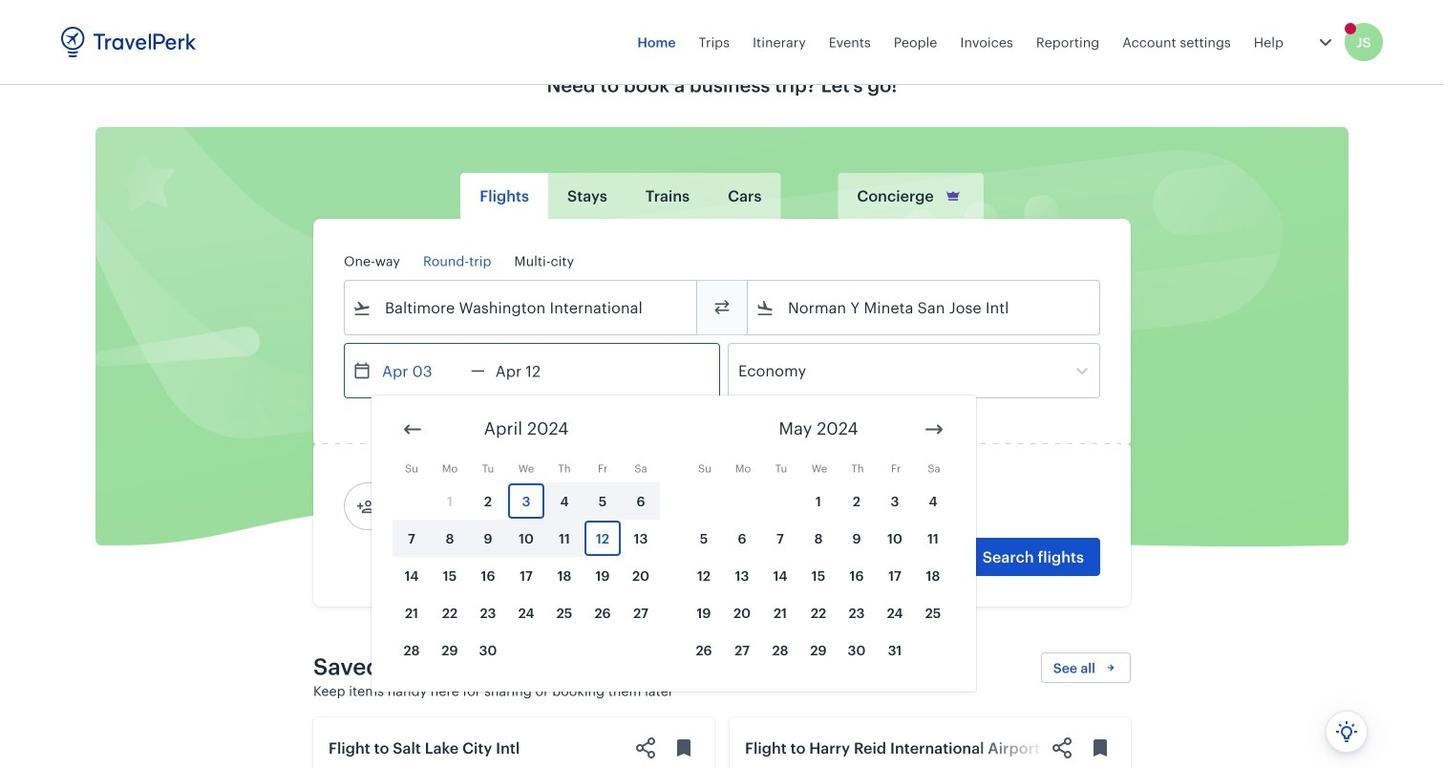Task type: describe. For each thing, give the bounding box(es) containing it.
Return text field
[[485, 344, 584, 397]]

Depart text field
[[372, 344, 471, 397]]

To search field
[[775, 292, 1075, 323]]

Add first traveler search field
[[375, 491, 574, 522]]



Task type: locate. For each thing, give the bounding box(es) containing it.
From search field
[[372, 292, 672, 323]]

move forward to switch to the next month. image
[[923, 418, 946, 441]]

calendar application
[[372, 396, 1445, 706]]

move backward to switch to the previous month. image
[[401, 418, 424, 441]]



